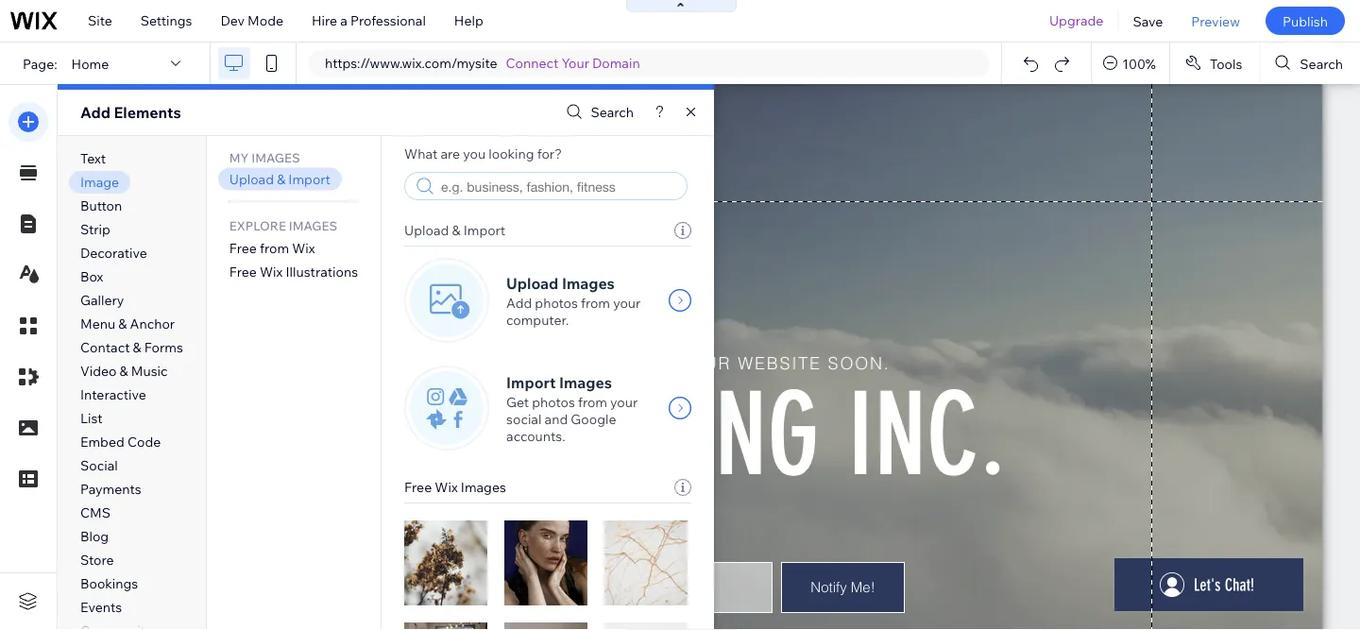 Task type: vqa. For each thing, say whether or not it's contained in the screenshot.
100%
yes



Task type: locate. For each thing, give the bounding box(es) containing it.
0 vertical spatial free
[[229, 239, 257, 256]]

1 horizontal spatial upload
[[404, 222, 449, 239]]

1 horizontal spatial search button
[[1261, 43, 1360, 84]]

connect
[[506, 55, 559, 71]]

site
[[88, 12, 112, 29]]

0 horizontal spatial upload
[[229, 171, 274, 187]]

1 vertical spatial import
[[464, 222, 506, 239]]

publish button
[[1266, 7, 1345, 35]]

& inside my images upload & import
[[277, 171, 285, 187]]

domain
[[592, 55, 640, 71]]

0 vertical spatial photos
[[535, 295, 578, 311]]

import down what are you looking for?
[[464, 222, 506, 239]]

search button
[[1261, 43, 1360, 84], [562, 99, 634, 126]]

1 horizontal spatial search
[[1300, 55, 1343, 72]]

free
[[229, 239, 257, 256], [229, 263, 257, 280], [404, 479, 432, 495]]

upload images add photos from your computer.
[[506, 274, 641, 328]]

you
[[463, 145, 486, 162]]

home
[[71, 55, 109, 72]]

1 horizontal spatial import
[[464, 222, 506, 239]]

photos inside import images get photos from your social and google accounts.
[[532, 394, 575, 410]]

upload down the my
[[229, 171, 274, 187]]

interactive
[[80, 386, 146, 403]]

your inside import images get photos from your social and google accounts.
[[610, 394, 638, 410]]

settings
[[141, 12, 192, 29]]

mode
[[248, 12, 283, 29]]

0 horizontal spatial search button
[[562, 99, 634, 126]]

import up get
[[506, 373, 556, 392]]

images inside the explore images free from wix free wix illustrations
[[289, 218, 337, 234]]

0 vertical spatial search button
[[1261, 43, 1360, 84]]

images inside upload images add photos from your computer.
[[562, 274, 615, 293]]

1 vertical spatial add
[[506, 295, 532, 311]]

1 vertical spatial your
[[610, 394, 638, 410]]

music
[[131, 363, 168, 379]]

1 vertical spatial wix
[[260, 263, 283, 280]]

images inside my images upload & import
[[252, 150, 300, 165]]

explore images free from wix free wix illustrations
[[229, 218, 358, 280]]

0 vertical spatial from
[[260, 239, 289, 256]]

photos inside upload images add photos from your computer.
[[535, 295, 578, 311]]

image
[[80, 174, 119, 190]]

anchor
[[130, 316, 175, 332]]

search
[[1300, 55, 1343, 72], [591, 104, 634, 120]]

looking
[[489, 145, 534, 162]]

a
[[340, 12, 348, 29]]

& up explore
[[277, 171, 285, 187]]

blog
[[80, 528, 109, 545]]

2 horizontal spatial upload
[[506, 274, 559, 293]]

0 vertical spatial wix
[[292, 239, 315, 256]]

images
[[252, 150, 300, 165], [289, 218, 337, 234], [562, 274, 615, 293], [559, 373, 612, 392], [461, 479, 506, 495]]

search button down domain
[[562, 99, 634, 126]]

accounts.
[[506, 428, 565, 444]]

0 vertical spatial upload
[[229, 171, 274, 187]]

computer.
[[506, 312, 569, 328]]

from
[[260, 239, 289, 256], [581, 295, 610, 311], [578, 394, 607, 410]]

e.g. business, fashion, fitness field
[[439, 177, 681, 195]]

from inside import images get photos from your social and google accounts.
[[578, 394, 607, 410]]

upgrade
[[1049, 12, 1104, 29]]

import up the explore images free from wix free wix illustrations
[[288, 171, 331, 187]]

add
[[80, 103, 110, 122], [506, 295, 532, 311]]

2 vertical spatial wix
[[435, 479, 458, 495]]

upload down what
[[404, 222, 449, 239]]

decorative
[[80, 245, 147, 261]]

1 vertical spatial upload
[[404, 222, 449, 239]]

wix
[[292, 239, 315, 256], [260, 263, 283, 280], [435, 479, 458, 495]]

payments
[[80, 481, 141, 497]]

publish
[[1283, 13, 1328, 29]]

2 vertical spatial from
[[578, 394, 607, 410]]

0 horizontal spatial add
[[80, 103, 110, 122]]

0 horizontal spatial import
[[288, 171, 331, 187]]

&
[[277, 171, 285, 187], [452, 222, 461, 239], [118, 316, 127, 332], [133, 339, 141, 356], [120, 363, 128, 379]]

search down domain
[[591, 104, 634, 120]]

list
[[80, 410, 103, 427]]

from inside upload images add photos from your computer.
[[581, 295, 610, 311]]

1 vertical spatial search button
[[562, 99, 634, 126]]

store
[[80, 552, 114, 568]]

1 vertical spatial from
[[581, 295, 610, 311]]

import
[[288, 171, 331, 187], [464, 222, 506, 239], [506, 373, 556, 392]]

social
[[80, 457, 118, 474]]

preview button
[[1177, 0, 1254, 42]]

upload up computer.
[[506, 274, 559, 293]]

help
[[454, 12, 483, 29]]

box
[[80, 268, 103, 285]]

your
[[562, 55, 589, 71]]

photos up computer.
[[535, 295, 578, 311]]

photos up and
[[532, 394, 575, 410]]

button
[[80, 197, 122, 214]]

0 vertical spatial search
[[1300, 55, 1343, 72]]

illustrations
[[286, 263, 358, 280]]

upload
[[229, 171, 274, 187], [404, 222, 449, 239], [506, 274, 559, 293]]

google
[[571, 411, 616, 427]]

search button down publish
[[1261, 43, 1360, 84]]

search down publish
[[1300, 55, 1343, 72]]

images inside import images get photos from your social and google accounts.
[[559, 373, 612, 392]]

0 vertical spatial your
[[613, 295, 641, 311]]

events
[[80, 599, 122, 615]]

0 horizontal spatial search
[[591, 104, 634, 120]]

your for upload images
[[613, 295, 641, 311]]

2 vertical spatial free
[[404, 479, 432, 495]]

upload for images
[[506, 274, 559, 293]]

your inside upload images add photos from your computer.
[[613, 295, 641, 311]]

upload inside upload images add photos from your computer.
[[506, 274, 559, 293]]

menu
[[80, 316, 115, 332]]

what
[[404, 145, 438, 162]]

photos
[[535, 295, 578, 311], [532, 394, 575, 410]]

2 vertical spatial upload
[[506, 274, 559, 293]]

100%
[[1122, 55, 1156, 72]]

1 horizontal spatial add
[[506, 295, 532, 311]]

hire a professional
[[312, 12, 426, 29]]

0 vertical spatial import
[[288, 171, 331, 187]]

from inside the explore images free from wix free wix illustrations
[[260, 239, 289, 256]]

hire
[[312, 12, 337, 29]]

from for import images
[[578, 394, 607, 410]]

2 horizontal spatial import
[[506, 373, 556, 392]]

1 vertical spatial photos
[[532, 394, 575, 410]]

your
[[613, 295, 641, 311], [610, 394, 638, 410]]

2 vertical spatial import
[[506, 373, 556, 392]]

images for explore
[[289, 218, 337, 234]]

add up computer.
[[506, 295, 532, 311]]

what are you looking for?
[[404, 145, 562, 162]]

forms
[[144, 339, 183, 356]]

0 vertical spatial add
[[80, 103, 110, 122]]

add up the text
[[80, 103, 110, 122]]



Task type: describe. For each thing, give the bounding box(es) containing it.
2 horizontal spatial wix
[[435, 479, 458, 495]]

gallery
[[80, 292, 124, 308]]

photos for upload
[[535, 295, 578, 311]]

are
[[441, 145, 460, 162]]

get
[[506, 394, 529, 410]]

save button
[[1119, 0, 1177, 42]]

contact
[[80, 339, 130, 356]]

https://www.wix.com/mysite connect your domain
[[325, 55, 640, 71]]

free wix images
[[404, 479, 506, 495]]

social
[[506, 411, 542, 427]]

my
[[229, 150, 249, 165]]

strip
[[80, 221, 110, 238]]

preview
[[1192, 13, 1240, 29]]

images for my
[[252, 150, 300, 165]]

for?
[[537, 145, 562, 162]]

https://www.wix.com/mysite
[[325, 55, 497, 71]]

my images upload & import
[[229, 150, 331, 187]]

upload inside my images upload & import
[[229, 171, 274, 187]]

& right menu
[[118, 316, 127, 332]]

video
[[80, 363, 117, 379]]

code
[[127, 434, 161, 450]]

tools button
[[1170, 43, 1260, 84]]

save
[[1133, 13, 1163, 29]]

cms
[[80, 504, 111, 521]]

import images get photos from your social and google accounts.
[[506, 373, 638, 444]]

dev mode
[[221, 12, 283, 29]]

add elements
[[80, 103, 181, 122]]

add inside upload images add photos from your computer.
[[506, 295, 532, 311]]

embed
[[80, 434, 124, 450]]

0 horizontal spatial wix
[[260, 263, 283, 280]]

1 vertical spatial free
[[229, 263, 257, 280]]

upload for &
[[404, 222, 449, 239]]

1 vertical spatial search
[[591, 104, 634, 120]]

your for import images
[[610, 394, 638, 410]]

dev
[[221, 12, 245, 29]]

and
[[545, 411, 568, 427]]

& down are at the left of page
[[452, 222, 461, 239]]

tools
[[1210, 55, 1243, 72]]

import inside import images get photos from your social and google accounts.
[[506, 373, 556, 392]]

& left 'forms'
[[133, 339, 141, 356]]

text image button strip decorative box gallery menu & anchor contact & forms video & music interactive list embed code social payments cms blog store bookings events
[[80, 150, 183, 615]]

photos for import
[[532, 394, 575, 410]]

explore
[[229, 218, 286, 234]]

professional
[[350, 12, 426, 29]]

elements
[[114, 103, 181, 122]]

from for upload images
[[581, 295, 610, 311]]

images for upload
[[562, 274, 615, 293]]

import inside my images upload & import
[[288, 171, 331, 187]]

& right video
[[120, 363, 128, 379]]

1 horizontal spatial wix
[[292, 239, 315, 256]]

upload & import
[[404, 222, 506, 239]]

bookings
[[80, 575, 138, 592]]

100% button
[[1092, 43, 1169, 84]]

text
[[80, 150, 106, 167]]

images for import
[[559, 373, 612, 392]]



